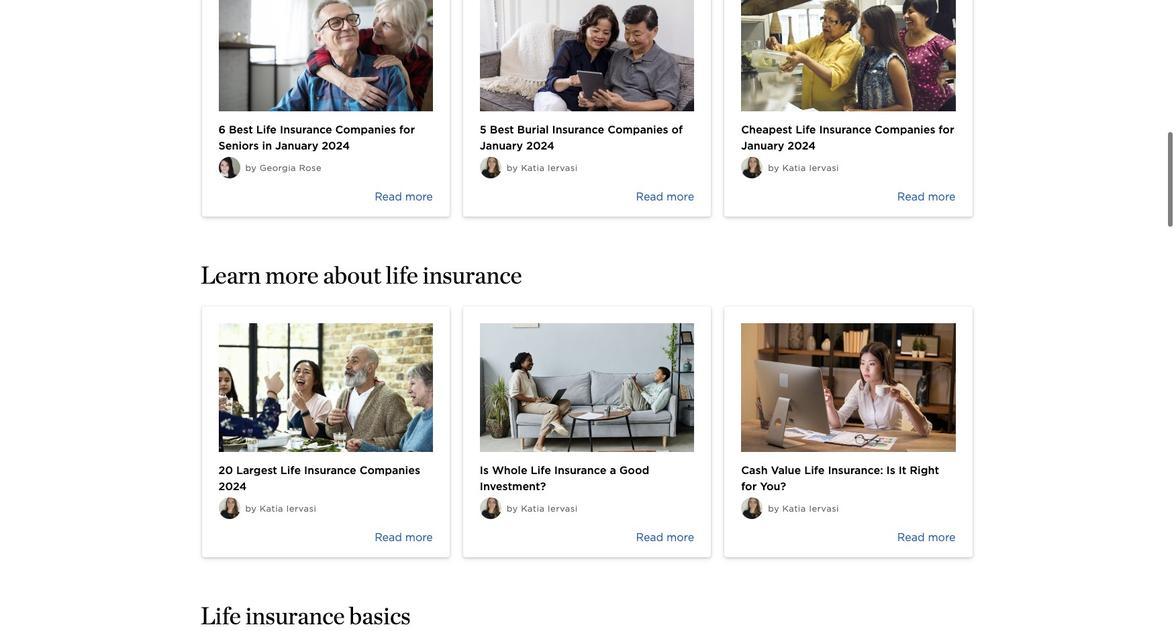 Task type: vqa. For each thing, say whether or not it's contained in the screenshot.
first Google from the right
no



Task type: locate. For each thing, give the bounding box(es) containing it.
3 january from the left
[[741, 140, 785, 153]]

iervasi down is whole life insurance a good investment?
[[548, 504, 578, 514]]

katia down burial
[[521, 163, 545, 173]]

is left whole
[[480, 465, 489, 477]]

for inside cheapest life insurance companies for january 2024
[[939, 124, 955, 136]]

burial
[[517, 124, 549, 136]]

iervasi
[[548, 163, 578, 173], [809, 163, 839, 173], [286, 504, 317, 514], [548, 504, 578, 514], [809, 504, 839, 514]]

life inside is whole life insurance a good investment?
[[531, 465, 551, 477]]

best
[[229, 124, 253, 136], [490, 124, 514, 136]]

january
[[275, 140, 319, 153], [480, 140, 523, 153], [741, 140, 785, 153]]

by katia iervasi down "largest"
[[245, 504, 317, 514]]

more for cheapest life insurance companies for january 2024
[[928, 191, 956, 204]]

1 horizontal spatial for
[[741, 481, 757, 493]]

companies
[[335, 124, 396, 136], [608, 124, 669, 136], [875, 124, 936, 136], [360, 465, 420, 477]]

katia iervasi's profile picture image down 5
[[480, 157, 502, 179]]

read more for cheapest life insurance companies for january 2024
[[898, 191, 956, 204]]

katia down cheapest
[[783, 163, 806, 173]]

life for cash value life insurance: is it right for you?
[[805, 465, 825, 477]]

insurance inside 5 best burial insurance companies of january 2024
[[552, 124, 605, 136]]

katia
[[521, 163, 545, 173], [783, 163, 806, 173], [260, 504, 283, 514], [521, 504, 545, 514], [783, 504, 806, 514]]

for
[[399, 124, 415, 136], [939, 124, 955, 136], [741, 481, 757, 493]]

katia iervasi's profile picture image down cheapest
[[741, 157, 763, 179]]

basics
[[349, 602, 411, 631]]

january down cheapest
[[741, 140, 785, 153]]

read more for is whole life insurance a good investment?
[[636, 532, 694, 544]]

read for cash value life insurance: is it right for you?
[[898, 532, 925, 544]]

in
[[262, 140, 272, 153]]

read more for cash value life insurance: is it right for you?
[[898, 532, 956, 544]]

january inside 6 best life insurance companies for seniors in january 2024
[[275, 140, 319, 153]]

good
[[620, 465, 650, 477]]

2024 up rose
[[322, 140, 350, 153]]

is inside cash value life insurance: is it right for you?
[[887, 465, 896, 477]]

20 largest life insurance companies 2024
[[219, 465, 420, 493]]

read for 20 largest life insurance companies 2024
[[375, 532, 402, 544]]

2 horizontal spatial january
[[741, 140, 785, 153]]

by down investment?
[[507, 504, 518, 514]]

0 vertical spatial insurance
[[423, 261, 522, 290]]

1 january from the left
[[275, 140, 319, 153]]

0 horizontal spatial insurance
[[245, 602, 345, 631]]

is
[[480, 465, 489, 477], [887, 465, 896, 477]]

6
[[219, 124, 226, 136]]

best inside 6 best life insurance companies for seniors in january 2024
[[229, 124, 253, 136]]

companies inside 6 best life insurance companies for seniors in january 2024
[[335, 124, 396, 136]]

2024 down 20
[[219, 481, 247, 493]]

cash value life insurance: is it right for you?
[[741, 465, 940, 493]]

2 is from the left
[[887, 465, 896, 477]]

read more for 6 best life insurance companies for seniors in january 2024
[[375, 191, 433, 204]]

by right georgia rose's profile picture
[[245, 163, 257, 173]]

january inside 5 best burial insurance companies of january 2024
[[480, 140, 523, 153]]

more for is whole life insurance a good investment?
[[667, 532, 694, 544]]

whole
[[492, 465, 528, 477]]

by katia iervasi for life
[[768, 163, 839, 173]]

companies for 5 best burial insurance companies of january 2024
[[608, 124, 669, 136]]

january up the by georgia rose
[[275, 140, 319, 153]]

by katia iervasi down investment?
[[507, 504, 578, 514]]

katia iervasi's profile picture image down the you?
[[741, 498, 763, 520]]

iervasi down cheapest life insurance companies for january 2024
[[809, 163, 839, 173]]

more for 20 largest life insurance companies 2024
[[405, 532, 433, 544]]

katia down investment?
[[521, 504, 545, 514]]

2024 down burial
[[526, 140, 555, 153]]

companies inside cheapest life insurance companies for january 2024
[[875, 124, 936, 136]]

read for 6 best life insurance companies for seniors in january 2024
[[375, 191, 402, 204]]

by down "largest"
[[245, 504, 257, 514]]

0 horizontal spatial is
[[480, 465, 489, 477]]

rose
[[299, 163, 322, 173]]

1 horizontal spatial best
[[490, 124, 514, 136]]

2024 down cheapest
[[788, 140, 816, 153]]

cheapest life insurance companies for january 2024
[[741, 124, 955, 153]]

by down the you?
[[768, 504, 780, 514]]

1 horizontal spatial is
[[887, 465, 896, 477]]

it
[[899, 465, 907, 477]]

january down 5
[[480, 140, 523, 153]]

2024 inside 20 largest life insurance companies 2024
[[219, 481, 247, 493]]

life inside cash value life insurance: is it right for you?
[[805, 465, 825, 477]]

about
[[323, 261, 381, 290]]

iervasi for life
[[809, 163, 839, 173]]

learn
[[200, 261, 261, 290]]

2024 inside cheapest life insurance companies for january 2024
[[788, 140, 816, 153]]

iervasi down 5 best burial insurance companies of january 2024
[[548, 163, 578, 173]]

5 best burial insurance companies of january 2024
[[480, 124, 683, 153]]

0 horizontal spatial best
[[229, 124, 253, 136]]

life inside 20 largest life insurance companies 2024
[[281, 465, 301, 477]]

life for is whole life insurance a good investment?
[[531, 465, 551, 477]]

by katia iervasi down the you?
[[768, 504, 839, 514]]

2 best from the left
[[490, 124, 514, 136]]

by katia iervasi down burial
[[507, 163, 578, 173]]

value
[[771, 465, 801, 477]]

life inside 6 best life insurance companies for seniors in january 2024
[[256, 124, 277, 136]]

iervasi for whole
[[548, 504, 578, 514]]

by for cheapest life insurance companies for january 2024
[[768, 163, 780, 173]]

katia iervasi's profile picture image for cash value life insurance: is it right for you?
[[741, 498, 763, 520]]

life
[[256, 124, 277, 136], [796, 124, 816, 136], [281, 465, 301, 477], [531, 465, 551, 477], [805, 465, 825, 477], [200, 602, 241, 631]]

0 horizontal spatial for
[[399, 124, 415, 136]]

2 january from the left
[[480, 140, 523, 153]]

by down burial
[[507, 163, 518, 173]]

1 horizontal spatial january
[[480, 140, 523, 153]]

by
[[245, 163, 257, 173], [507, 163, 518, 173], [768, 163, 780, 173], [245, 504, 257, 514], [507, 504, 518, 514], [768, 504, 780, 514]]

insurance inside is whole life insurance a good investment?
[[555, 465, 607, 477]]

20
[[219, 465, 233, 477]]

read
[[375, 191, 402, 204], [636, 191, 664, 204], [898, 191, 925, 204], [375, 532, 402, 544], [636, 532, 664, 544], [898, 532, 925, 544]]

iervasi down cash value life insurance: is it right for you?
[[809, 504, 839, 514]]

best for life
[[229, 124, 253, 136]]

katia iervasi's profile picture image
[[480, 157, 502, 179], [741, 157, 763, 179], [219, 498, 240, 520], [480, 498, 502, 520], [741, 498, 763, 520]]

1 vertical spatial insurance
[[245, 602, 345, 631]]

by katia iervasi
[[507, 163, 578, 173], [768, 163, 839, 173], [245, 504, 317, 514], [507, 504, 578, 514], [768, 504, 839, 514]]

katia iervasi's profile picture image down 20
[[219, 498, 240, 520]]

by katia iervasi for value
[[768, 504, 839, 514]]

best right 5
[[490, 124, 514, 136]]

by katia iervasi down cheapest
[[768, 163, 839, 173]]

katia for best
[[521, 163, 545, 173]]

by katia iervasi for whole
[[507, 504, 578, 514]]

is inside is whole life insurance a good investment?
[[480, 465, 489, 477]]

2024 inside 5 best burial insurance companies of january 2024
[[526, 140, 555, 153]]

is left it on the right of the page
[[887, 465, 896, 477]]

read more
[[375, 191, 433, 204], [636, 191, 694, 204], [898, 191, 956, 204], [375, 532, 433, 544], [636, 532, 694, 544], [898, 532, 956, 544]]

insurance
[[423, 261, 522, 290], [245, 602, 345, 631]]

by for cash value life insurance: is it right for you?
[[768, 504, 780, 514]]

best up seniors
[[229, 124, 253, 136]]

insurance
[[280, 124, 332, 136], [552, 124, 605, 136], [820, 124, 872, 136], [304, 465, 356, 477], [555, 465, 607, 477]]

0 horizontal spatial january
[[275, 140, 319, 153]]

2 horizontal spatial for
[[939, 124, 955, 136]]

cheapest
[[741, 124, 793, 136]]

1 horizontal spatial insurance
[[423, 261, 522, 290]]

best inside 5 best burial insurance companies of january 2024
[[490, 124, 514, 136]]

katia for largest
[[260, 504, 283, 514]]

katia down "largest"
[[260, 504, 283, 514]]

of
[[672, 124, 683, 136]]

seniors
[[219, 140, 259, 153]]

iervasi down 20 largest life insurance companies 2024
[[286, 504, 317, 514]]

1 is from the left
[[480, 465, 489, 477]]

1 best from the left
[[229, 124, 253, 136]]

companies inside 5 best burial insurance companies of january 2024
[[608, 124, 669, 136]]

insurance inside 20 largest life insurance companies 2024
[[304, 465, 356, 477]]

by down cheapest
[[768, 163, 780, 173]]

katia iervasi's profile picture image down investment?
[[480, 498, 502, 520]]

insurance inside 6 best life insurance companies for seniors in january 2024
[[280, 124, 332, 136]]

katia for value
[[783, 504, 806, 514]]

katia down the you?
[[783, 504, 806, 514]]

2024
[[322, 140, 350, 153], [526, 140, 555, 153], [788, 140, 816, 153], [219, 481, 247, 493]]

companies inside 20 largest life insurance companies 2024
[[360, 465, 420, 477]]

more
[[405, 191, 433, 204], [667, 191, 694, 204], [928, 191, 956, 204], [265, 261, 319, 290], [405, 532, 433, 544], [667, 532, 694, 544], [928, 532, 956, 544]]

for inside cash value life insurance: is it right for you?
[[741, 481, 757, 493]]

read for 5 best burial insurance companies of january 2024
[[636, 191, 664, 204]]



Task type: describe. For each thing, give the bounding box(es) containing it.
5
[[480, 124, 487, 136]]

read for is whole life insurance a good investment?
[[636, 532, 664, 544]]

insurance for investment?
[[555, 465, 607, 477]]

iervasi for value
[[809, 504, 839, 514]]

life
[[386, 261, 418, 290]]

katia iervasi's profile picture image for 5 best burial insurance companies of january 2024
[[480, 157, 502, 179]]

a
[[610, 465, 616, 477]]

iervasi for best
[[548, 163, 578, 173]]

2024 inside 6 best life insurance companies for seniors in january 2024
[[322, 140, 350, 153]]

by for 5 best burial insurance companies of january 2024
[[507, 163, 518, 173]]

more for cash value life insurance: is it right for you?
[[928, 532, 956, 544]]

georgia
[[260, 163, 296, 173]]

companies for 6 best life insurance companies for seniors in january 2024
[[335, 124, 396, 136]]

by for 6 best life insurance companies for seniors in january 2024
[[245, 163, 257, 173]]

insurance for january
[[552, 124, 605, 136]]

investment?
[[480, 481, 546, 493]]

by for 20 largest life insurance companies 2024
[[245, 504, 257, 514]]

insurance for seniors
[[280, 124, 332, 136]]

katia iervasi's profile picture image for 20 largest life insurance companies 2024
[[219, 498, 240, 520]]

by katia iervasi for best
[[507, 163, 578, 173]]

a guide to life insurance for seniors image
[[219, 0, 433, 112]]

life insurance basics
[[200, 602, 411, 631]]

insurance:
[[828, 465, 884, 477]]

katia iervasi's profile picture image for is whole life insurance a good investment?
[[480, 498, 502, 520]]

best for burial
[[490, 124, 514, 136]]

katia for whole
[[521, 504, 545, 514]]

read for cheapest life insurance companies for january 2024
[[898, 191, 925, 204]]

by katia iervasi for largest
[[245, 504, 317, 514]]

learn more about life insurance
[[200, 261, 522, 290]]

more for 6 best life insurance companies for seniors in january 2024
[[405, 191, 433, 204]]

by for is whole life insurance a good investment?
[[507, 504, 518, 514]]

read more for 5 best burial insurance companies of january 2024
[[636, 191, 694, 204]]

insurance inside cheapest life insurance companies for january 2024
[[820, 124, 872, 136]]

cash
[[741, 465, 768, 477]]

by georgia rose
[[245, 163, 322, 173]]

you?
[[760, 481, 787, 493]]

more for 5 best burial insurance companies of january 2024
[[667, 191, 694, 204]]

for inside 6 best life insurance companies for seniors in january 2024
[[399, 124, 415, 136]]

january inside cheapest life insurance companies for january 2024
[[741, 140, 785, 153]]

is whole life insurance a good investment?
[[480, 465, 650, 493]]

katia for life
[[783, 163, 806, 173]]

right
[[910, 465, 940, 477]]

georgia rose's profile picture image
[[219, 157, 240, 179]]

life for 20 largest life insurance companies 2024
[[281, 465, 301, 477]]

life inside cheapest life insurance companies for january 2024
[[796, 124, 816, 136]]

6 best life insurance companies for seniors in january 2024
[[219, 124, 415, 153]]

life for 6 best life insurance companies for seniors in january 2024
[[256, 124, 277, 136]]

companies for 20 largest life insurance companies 2024
[[360, 465, 420, 477]]

read more for 20 largest life insurance companies 2024
[[375, 532, 433, 544]]

largest
[[236, 465, 277, 477]]

katia iervasi's profile picture image for cheapest life insurance companies for january 2024
[[741, 157, 763, 179]]

iervasi for largest
[[286, 504, 317, 514]]



